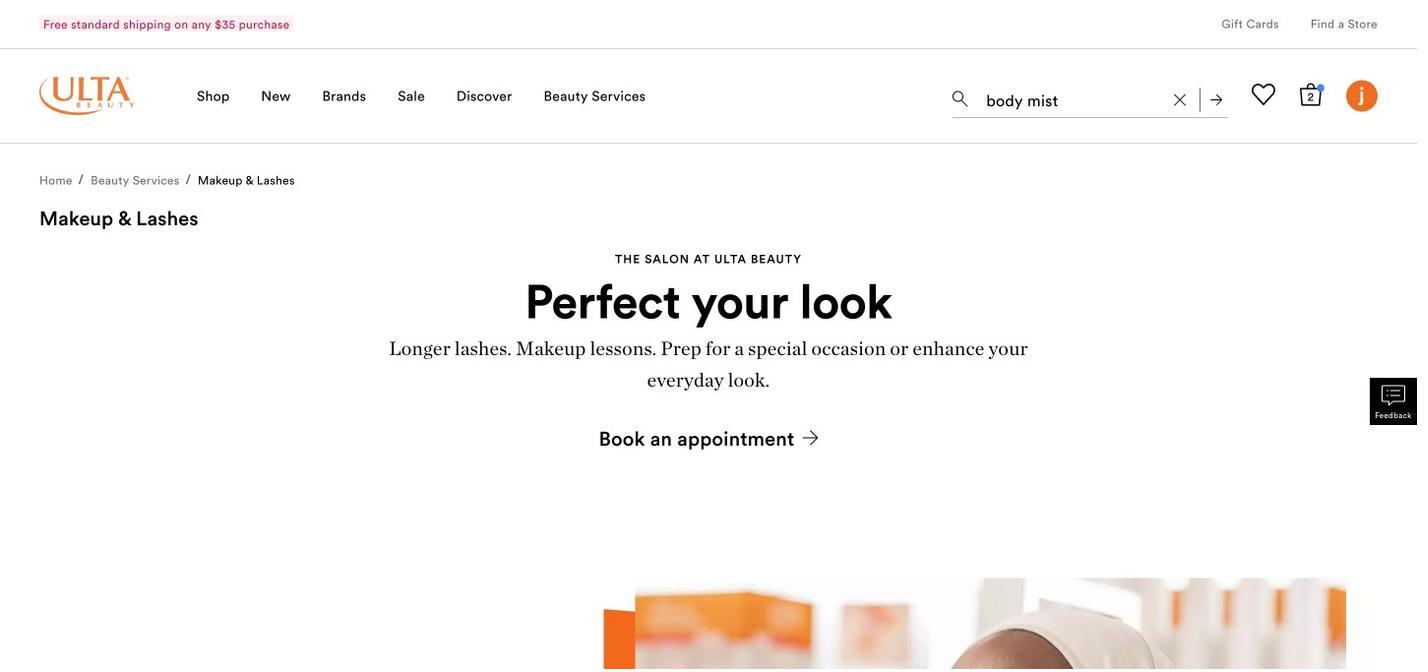 Task type: vqa. For each thing, say whether or not it's contained in the screenshot.
BLACK
no



Task type: describe. For each thing, give the bounding box(es) containing it.
back to top image
[[1357, 607, 1373, 623]]

favorites icon image
[[1252, 83, 1276, 106]]

2 items in bag image
[[1300, 83, 1323, 106]]

clear search image
[[1175, 94, 1187, 106]]



Task type: locate. For each thing, give the bounding box(es) containing it.
submit image
[[1211, 94, 1223, 106]]

None search field
[[953, 75, 1229, 122]]

Search products and more search field
[[985, 79, 1163, 113]]



